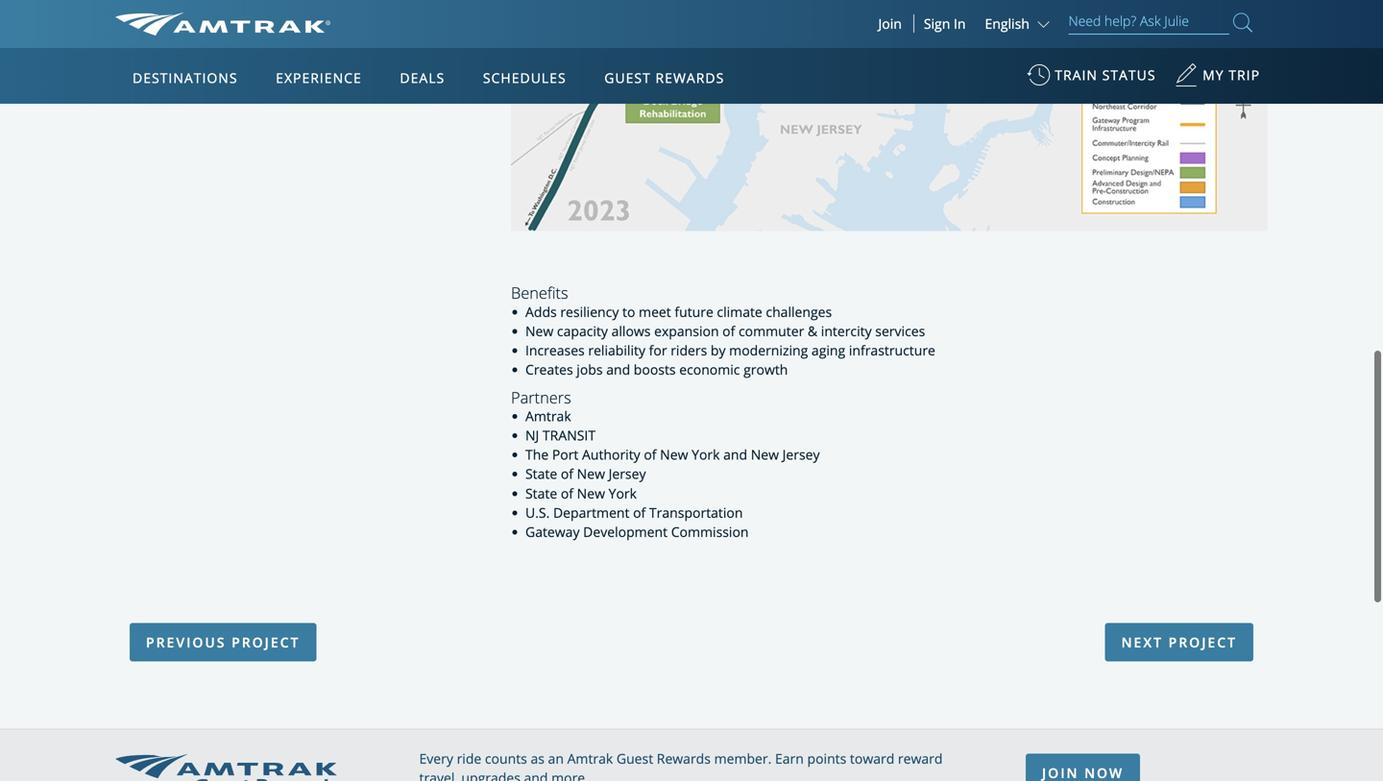 Task type: describe. For each thing, give the bounding box(es) containing it.
port
[[552, 446, 579, 464]]

gateway
[[526, 522, 580, 541]]

english button
[[985, 14, 1054, 33]]

new up department
[[577, 484, 605, 502]]

rewards inside the every ride counts as an amtrak guest rewards member. earn points toward reward travel, upgrades and more.
[[657, 749, 711, 767]]

experience button
[[268, 51, 370, 105]]

schedules
[[483, 69, 567, 87]]

english
[[985, 14, 1030, 33]]

every ride counts as an amtrak guest rewards member. earn points toward reward travel, upgrades and more.
[[419, 749, 943, 781]]

an
[[548, 749, 564, 767]]

boosts
[[634, 360, 676, 378]]

my trip
[[1203, 66, 1261, 84]]

0 horizontal spatial jersey
[[609, 465, 646, 483]]

points
[[808, 749, 847, 767]]

development
[[583, 522, 668, 541]]

of up department
[[561, 484, 574, 502]]

adds
[[526, 302, 557, 321]]

riders
[[671, 341, 707, 359]]

sign
[[924, 14, 951, 33]]

reward
[[898, 749, 943, 767]]

banner containing join
[[0, 0, 1384, 444]]

previous  project
[[146, 633, 300, 651]]

status
[[1103, 66, 1156, 84]]

growth
[[744, 360, 788, 378]]

in
[[954, 14, 966, 33]]

schedules link
[[475, 48, 574, 104]]

train status
[[1055, 66, 1156, 84]]

ride
[[457, 749, 482, 767]]

sign in button
[[924, 14, 966, 33]]

earn
[[775, 749, 804, 767]]

travel,
[[419, 768, 458, 781]]

join button
[[867, 14, 915, 33]]

guest rewards
[[605, 69, 725, 87]]

as
[[531, 749, 545, 767]]

aging
[[812, 341, 846, 359]]

train
[[1055, 66, 1098, 84]]

resiliency
[[560, 302, 619, 321]]

amtrak inside benefits adds resiliency to meet future climate challenges new capacity allows expansion of commuter & intercity services increases reliability for riders by modernizing aging infrastructure creates jobs and boosts economic growth partners amtrak nj transit the port authority of new york and new jersey state of new jersey state of new york u.s. department of transportation gateway development commission
[[526, 407, 571, 425]]

of up development
[[633, 503, 646, 521]]

1 horizontal spatial jersey
[[783, 446, 820, 464]]

my
[[1203, 66, 1225, 84]]

counts
[[485, 749, 527, 767]]

allows
[[612, 322, 651, 340]]

the
[[526, 446, 549, 464]]

my trip button
[[1175, 57, 1261, 104]]

every
[[419, 749, 453, 767]]

new up transportation
[[660, 446, 688, 464]]

amtrak image
[[115, 12, 331, 36]]

experience
[[276, 69, 362, 87]]

of up by
[[723, 322, 735, 340]]

member.
[[714, 749, 772, 767]]

commission
[[671, 522, 749, 541]]

future
[[675, 302, 714, 321]]

authority
[[582, 446, 641, 464]]

benefits
[[511, 282, 568, 304]]

u.s.
[[526, 503, 550, 521]]

more.
[[552, 768, 589, 781]]

new down authority
[[577, 465, 605, 483]]

by
[[711, 341, 726, 359]]

train status link
[[1027, 57, 1156, 104]]

rewards inside "guest rewards" "popup button"
[[656, 69, 725, 87]]

expansion
[[654, 322, 719, 340]]

0 horizontal spatial york
[[609, 484, 637, 502]]

reliability
[[588, 341, 646, 359]]

application inside banner
[[187, 160, 648, 429]]



Task type: vqa. For each thing, say whether or not it's contained in the screenshot.
DEALS Popup Button in the left top of the page
yes



Task type: locate. For each thing, give the bounding box(es) containing it.
project right next
[[1169, 633, 1238, 651]]

2 horizontal spatial and
[[724, 446, 748, 464]]

0 vertical spatial rewards
[[656, 69, 725, 87]]

services
[[876, 322, 926, 340]]

amtrak up nj
[[526, 407, 571, 425]]

1 state from the top
[[526, 465, 557, 483]]

next project link
[[1105, 623, 1254, 661]]

0 vertical spatial guest
[[605, 69, 651, 87]]

1 project from the left
[[232, 633, 300, 651]]

0 vertical spatial and
[[606, 360, 630, 378]]

1 vertical spatial amtrak
[[567, 749, 613, 767]]

1 horizontal spatial project
[[1169, 633, 1238, 651]]

transportation
[[649, 503, 743, 521]]

project
[[232, 633, 300, 651], [1169, 633, 1238, 651]]

&
[[808, 322, 818, 340]]

and down reliability
[[606, 360, 630, 378]]

destinations
[[133, 69, 238, 87]]

amtrak guest rewards image
[[115, 754, 342, 781]]

banner
[[0, 0, 1384, 444]]

amtrak up more.
[[567, 749, 613, 767]]

of
[[723, 322, 735, 340], [644, 446, 657, 464], [561, 465, 574, 483], [561, 484, 574, 502], [633, 503, 646, 521]]

jersey down authority
[[609, 465, 646, 483]]

new down growth
[[751, 446, 779, 464]]

commuter
[[739, 322, 804, 340]]

0 horizontal spatial and
[[524, 768, 548, 781]]

climate
[[717, 302, 763, 321]]

meet
[[639, 302, 671, 321]]

amtrak inside the every ride counts as an amtrak guest rewards member. earn points toward reward travel, upgrades and more.
[[567, 749, 613, 767]]

1 vertical spatial jersey
[[609, 465, 646, 483]]

2 project from the left
[[1169, 633, 1238, 651]]

infrastructure
[[849, 341, 936, 359]]

state
[[526, 465, 557, 483], [526, 484, 557, 502]]

application
[[187, 160, 648, 429]]

capacity
[[557, 322, 608, 340]]

new
[[526, 322, 554, 340], [660, 446, 688, 464], [751, 446, 779, 464], [577, 465, 605, 483], [577, 484, 605, 502]]

0 horizontal spatial project
[[232, 633, 300, 651]]

toward
[[850, 749, 895, 767]]

transit
[[543, 426, 596, 445]]

intercity
[[821, 322, 872, 340]]

1 horizontal spatial and
[[606, 360, 630, 378]]

increases
[[526, 341, 585, 359]]

1 vertical spatial york
[[609, 484, 637, 502]]

state up u.s.
[[526, 484, 557, 502]]

for
[[649, 341, 667, 359]]

1 vertical spatial rewards
[[657, 749, 711, 767]]

guest inside "popup button"
[[605, 69, 651, 87]]

upgrades
[[462, 768, 521, 781]]

nj
[[526, 426, 539, 445]]

and up transportation
[[724, 446, 748, 464]]

0 vertical spatial state
[[526, 465, 557, 483]]

previous
[[146, 633, 226, 651]]

state down the
[[526, 465, 557, 483]]

search icon image
[[1234, 9, 1253, 36]]

and inside the every ride counts as an amtrak guest rewards member. earn points toward reward travel, upgrades and more.
[[524, 768, 548, 781]]

deals
[[400, 69, 445, 87]]

to
[[623, 302, 635, 321]]

partners
[[511, 387, 571, 408]]

of down 'port'
[[561, 465, 574, 483]]

project right previous
[[232, 633, 300, 651]]

benefits adds resiliency to meet future climate challenges new capacity allows expansion of commuter & intercity services increases reliability for riders by modernizing aging infrastructure creates jobs and boosts economic growth partners amtrak nj transit the port authority of new york and new jersey state of new jersey state of new york u.s. department of transportation gateway development commission
[[511, 282, 936, 541]]

challenges
[[766, 302, 832, 321]]

1 vertical spatial and
[[724, 446, 748, 464]]

creates
[[526, 360, 573, 378]]

york up department
[[609, 484, 637, 502]]

1 vertical spatial state
[[526, 484, 557, 502]]

economic
[[679, 360, 740, 378]]

york up transportation
[[692, 446, 720, 464]]

regions map image
[[187, 160, 648, 429]]

york
[[692, 446, 720, 464], [609, 484, 637, 502]]

project inside 'link'
[[232, 633, 300, 651]]

of right authority
[[644, 446, 657, 464]]

jersey
[[783, 446, 820, 464], [609, 465, 646, 483]]

previous  project link
[[130, 623, 317, 661]]

project for previous  project
[[232, 633, 300, 651]]

next project
[[1122, 633, 1238, 651]]

guest inside the every ride counts as an amtrak guest rewards member. earn points toward reward travel, upgrades and more.
[[617, 749, 653, 767]]

amtrak
[[526, 407, 571, 425], [567, 749, 613, 767]]

deals button
[[392, 51, 453, 105]]

guest rewards button
[[597, 51, 732, 105]]

next
[[1122, 633, 1164, 651]]

trip
[[1229, 66, 1261, 84]]

rewards
[[656, 69, 725, 87], [657, 749, 711, 767]]

2 vertical spatial and
[[524, 768, 548, 781]]

new down adds
[[526, 322, 554, 340]]

department
[[553, 503, 630, 521]]

jersey down growth
[[783, 446, 820, 464]]

0 vertical spatial amtrak
[[526, 407, 571, 425]]

and down as
[[524, 768, 548, 781]]

and
[[606, 360, 630, 378], [724, 446, 748, 464], [524, 768, 548, 781]]

jobs
[[577, 360, 603, 378]]

destinations button
[[125, 51, 246, 105]]

project for next project
[[1169, 633, 1238, 651]]

1 horizontal spatial york
[[692, 446, 720, 464]]

guest
[[605, 69, 651, 87], [617, 749, 653, 767]]

modernizing
[[729, 341, 808, 359]]

sign in
[[924, 14, 966, 33]]

join
[[879, 14, 902, 33]]

0 vertical spatial york
[[692, 446, 720, 464]]

0 vertical spatial jersey
[[783, 446, 820, 464]]

1 vertical spatial guest
[[617, 749, 653, 767]]

Please enter your search item search field
[[1069, 10, 1230, 35]]

2 state from the top
[[526, 484, 557, 502]]



